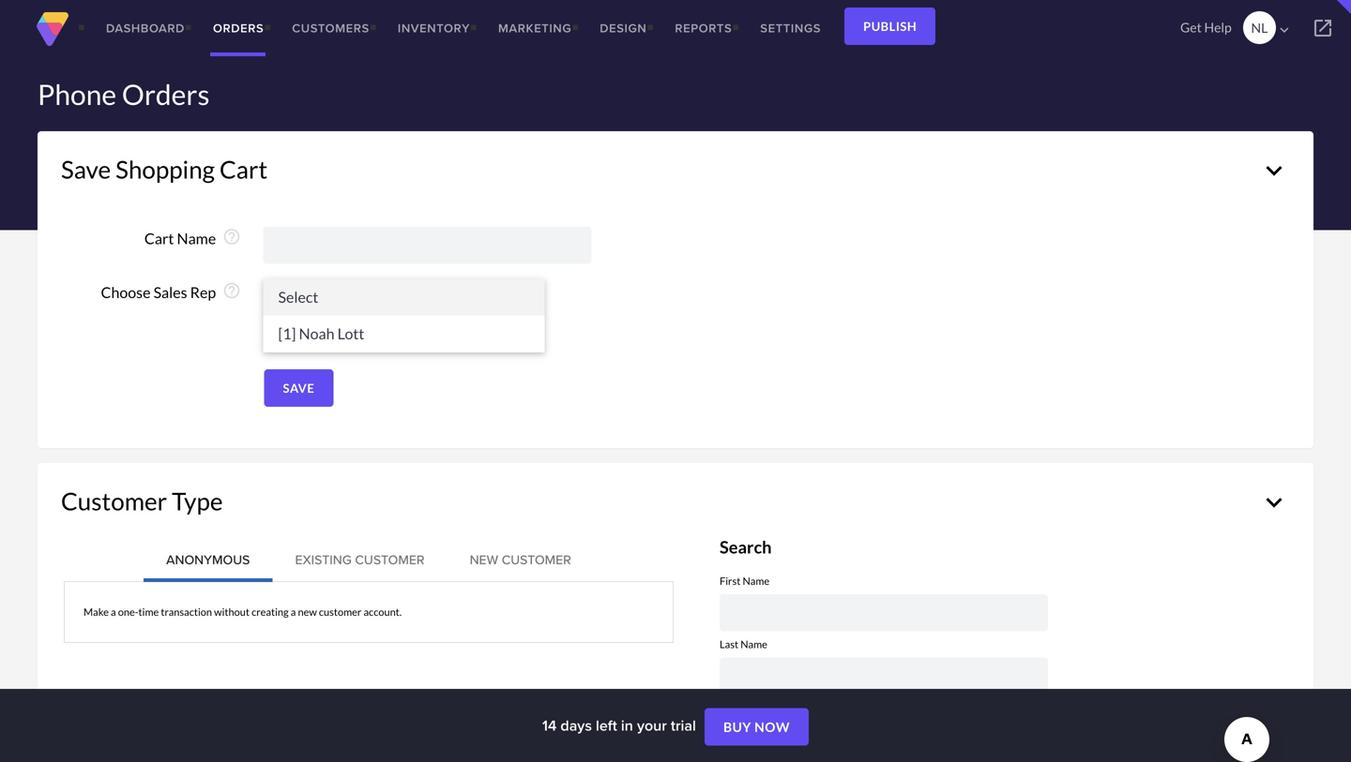 Task type: locate. For each thing, give the bounding box(es) containing it.
select
[[278, 288, 318, 306]]

1 help_outline from the top
[[222, 227, 241, 246]]

cart
[[220, 155, 268, 184], [144, 229, 174, 248]]

available to all admins
[[288, 327, 440, 346]]

0 vertical spatial name
[[177, 229, 216, 248]]

[1] noah lott
[[278, 325, 364, 343]]

customer for existing customer
[[355, 551, 425, 570]]

1 a from the left
[[111, 606, 116, 619]]

1 vertical spatial help_outline
[[222, 281, 241, 300]]

1 vertical spatial name
[[743, 575, 770, 588]]

customer type
[[61, 487, 223, 516]]

orders left customers at the left top
[[213, 19, 264, 37]]

admins
[[390, 327, 440, 346]]

1 horizontal spatial a
[[291, 606, 296, 619]]

save down phone
[[61, 155, 111, 184]]

customer
[[61, 487, 167, 516], [355, 551, 425, 570], [502, 551, 571, 570]]

customer right new in the bottom left of the page
[[502, 551, 571, 570]]

name for last name
[[741, 638, 767, 651]]

new
[[298, 606, 317, 619]]

save link
[[264, 370, 333, 407]]

shopping
[[116, 155, 215, 184]]

0 vertical spatial expand_more
[[1258, 155, 1290, 187]]

first name
[[720, 575, 770, 588]]

cart right shopping
[[220, 155, 268, 184]]

[1]
[[278, 325, 296, 343]]

2 vertical spatial name
[[741, 638, 767, 651]]

save
[[61, 155, 111, 184], [283, 381, 315, 396]]

2 expand_more from the top
[[1258, 487, 1290, 519]]

0 vertical spatial save
[[61, 155, 111, 184]]

1 horizontal spatial customer
[[355, 551, 425, 570]]

buy now link
[[705, 709, 809, 747]]

available
[[288, 327, 348, 346]]

save inside save link
[[283, 381, 315, 396]]

now
[[755, 720, 790, 736]]

1 vertical spatial save
[[283, 381, 315, 396]]

reports
[[675, 19, 732, 37]]

existing customer link
[[273, 538, 447, 583]]

1 horizontal spatial cart
[[220, 155, 268, 184]]

1 vertical spatial expand_more
[[1258, 487, 1290, 519]]

name
[[177, 229, 216, 248], [743, 575, 770, 588], [741, 638, 767, 651]]

orders
[[213, 19, 264, 37], [122, 77, 210, 111]]

0 horizontal spatial a
[[111, 606, 116, 619]]

a left new
[[291, 606, 296, 619]]

1 vertical spatial cart
[[144, 229, 174, 248]]

cart inside cart name help_outline
[[144, 229, 174, 248]]

customer up account.
[[355, 551, 425, 570]]


[[1312, 17, 1334, 39]]

1 horizontal spatial save
[[283, 381, 315, 396]]

0 vertical spatial cart
[[220, 155, 268, 184]]

customer left type
[[61, 487, 167, 516]]

a
[[111, 606, 116, 619], [291, 606, 296, 619]]

publish
[[863, 19, 917, 34]]

name right last
[[741, 638, 767, 651]]

2 help_outline from the top
[[222, 281, 241, 300]]

save down available
[[283, 381, 315, 396]]

1 expand_more from the top
[[1258, 155, 1290, 187]]

one-
[[118, 606, 138, 619]]

None text field
[[263, 227, 592, 264], [720, 595, 1048, 632], [720, 658, 1048, 695], [263, 227, 592, 264], [720, 595, 1048, 632], [720, 658, 1048, 695]]

nl
[[1251, 20, 1268, 36]]


[[1276, 22, 1293, 39]]

cart name help_outline
[[144, 227, 241, 248]]

2 horizontal spatial customer
[[502, 551, 571, 570]]

help_outline right rep
[[222, 281, 241, 300]]

buy now
[[723, 720, 790, 736]]

cart up 'choose sales rep help_outline'
[[144, 229, 174, 248]]

help_outline
[[222, 227, 241, 246], [222, 281, 241, 300]]

to
[[351, 327, 367, 346]]

help_outline up 'choose sales rep help_outline'
[[222, 227, 241, 246]]

0 horizontal spatial cart
[[144, 229, 174, 248]]

0 vertical spatial help_outline
[[222, 227, 241, 246]]

a left one-
[[111, 606, 116, 619]]

2 a from the left
[[291, 606, 296, 619]]

expand_more for customer type
[[1258, 487, 1290, 519]]

days
[[561, 715, 592, 737]]

existing customer
[[295, 551, 425, 570]]

0 vertical spatial orders
[[213, 19, 264, 37]]

creating
[[252, 606, 289, 619]]

name up rep
[[177, 229, 216, 248]]

expand_more
[[1258, 155, 1290, 187], [1258, 487, 1290, 519]]

name inside cart name help_outline
[[177, 229, 216, 248]]

left
[[596, 715, 617, 737]]

name right first
[[743, 575, 770, 588]]

last
[[720, 638, 739, 651]]

1 vertical spatial orders
[[122, 77, 210, 111]]

help_outline inside cart name help_outline
[[222, 227, 241, 246]]

new customer link
[[447, 538, 594, 583]]

orders down 'dashboard'
[[122, 77, 210, 111]]

new
[[470, 551, 498, 570]]

dashboard
[[106, 19, 185, 37]]

account.
[[364, 606, 402, 619]]

0 horizontal spatial save
[[61, 155, 111, 184]]



Task type: vqa. For each thing, say whether or not it's contained in the screenshot.
Dashboard LINK
yes



Task type: describe. For each thing, give the bounding box(es) containing it.
save for save
[[283, 381, 315, 396]]

lott
[[337, 325, 364, 343]]

get help
[[1180, 19, 1232, 35]]

existing
[[295, 551, 352, 570]]

buy
[[723, 720, 752, 736]]

dashboard link
[[92, 0, 199, 56]]

your
[[637, 715, 667, 737]]

anonymous
[[166, 551, 250, 570]]

phone
[[38, 77, 116, 111]]

customer
[[319, 606, 362, 619]]

choose
[[101, 283, 151, 302]]

inventory
[[398, 19, 470, 37]]

in
[[621, 715, 633, 737]]

help
[[1204, 19, 1232, 35]]

marketing
[[498, 19, 572, 37]]

rep
[[190, 283, 216, 302]]

last name
[[720, 638, 767, 651]]

nl 
[[1251, 20, 1293, 39]]

save shopping cart
[[61, 155, 268, 184]]

expand_more for save shopping cart
[[1258, 155, 1290, 187]]

phone orders
[[38, 77, 210, 111]]

name for cart name help_outline
[[177, 229, 216, 248]]

14
[[542, 715, 557, 737]]

help_outline inside 'choose sales rep help_outline'
[[222, 281, 241, 300]]

email
[[720, 702, 745, 714]]

1 horizontal spatial orders
[[213, 19, 264, 37]]

time
[[138, 606, 159, 619]]

new customer
[[470, 551, 571, 570]]

choose sales rep help_outline
[[101, 281, 241, 302]]

0 horizontal spatial orders
[[122, 77, 210, 111]]

customers
[[292, 19, 370, 37]]

anonymous link
[[144, 538, 273, 583]]

get
[[1180, 19, 1202, 35]]

make a one-time transaction without creating a new customer account.
[[84, 606, 402, 619]]

0 horizontal spatial customer
[[61, 487, 167, 516]]

14 days left in your trial
[[542, 715, 700, 737]]

without
[[214, 606, 250, 619]]

first
[[720, 575, 741, 588]]

design
[[600, 19, 647, 37]]

make
[[84, 606, 109, 619]]

all
[[369, 327, 387, 346]]

save for save shopping cart
[[61, 155, 111, 184]]

publish button
[[845, 8, 936, 45]]

noah
[[299, 325, 335, 343]]

name for first name
[[743, 575, 770, 588]]

sales
[[153, 283, 187, 302]]

trial
[[671, 715, 696, 737]]

customer for new customer
[[502, 551, 571, 570]]

type
[[172, 487, 223, 516]]

transaction
[[161, 606, 212, 619]]

 link
[[1295, 0, 1351, 56]]

search
[[720, 537, 772, 558]]

settings
[[760, 19, 821, 37]]



